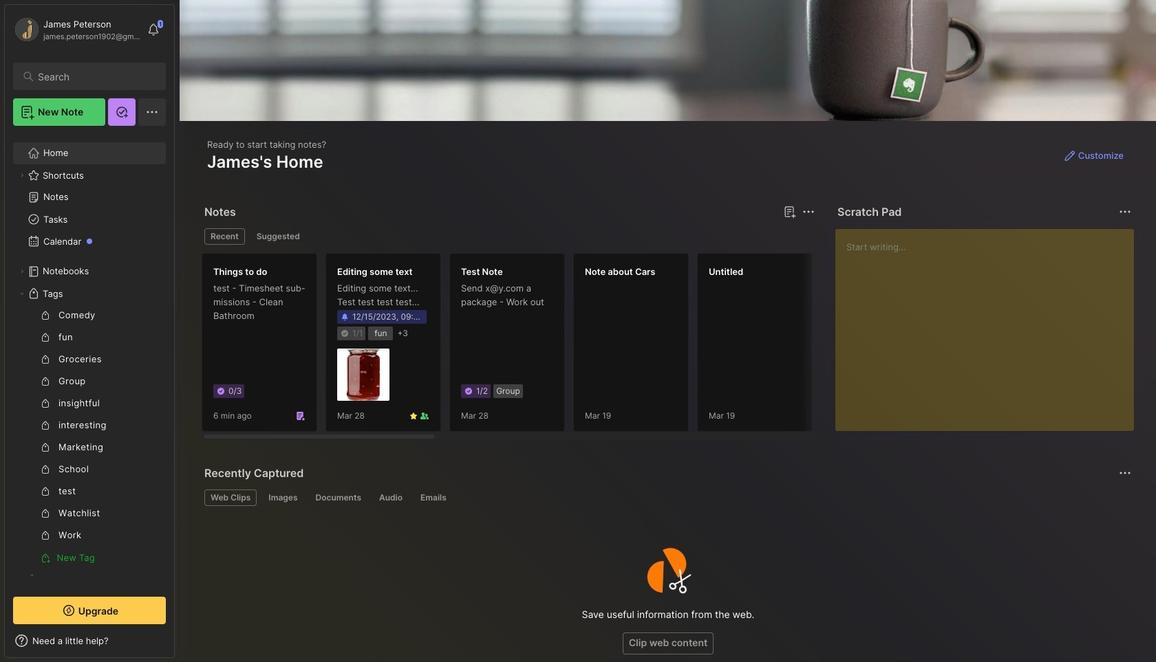 Task type: describe. For each thing, give the bounding box(es) containing it.
thumbnail image
[[337, 349, 390, 401]]

2 tab list from the top
[[204, 490, 1130, 507]]

1 more actions image from the top
[[1117, 204, 1134, 220]]

1 tab list from the top
[[204, 229, 813, 245]]

tree inside "main" element
[[5, 134, 174, 622]]

group inside "main" element
[[13, 305, 158, 569]]

Start writing… text field
[[847, 229, 1134, 421]]

click to collapse image
[[174, 637, 184, 654]]

WHAT'S NEW field
[[5, 630, 174, 653]]

expand tags image
[[18, 290, 26, 298]]

more actions image
[[801, 204, 817, 220]]



Task type: locate. For each thing, give the bounding box(es) containing it.
2 more actions image from the top
[[1117, 465, 1134, 482]]

group
[[13, 305, 158, 569]]

Account field
[[13, 16, 140, 43]]

0 vertical spatial tab list
[[204, 229, 813, 245]]

None search field
[[38, 68, 153, 85]]

tab list
[[204, 229, 813, 245], [204, 490, 1130, 507]]

1 vertical spatial tab list
[[204, 490, 1130, 507]]

row group
[[202, 253, 1156, 441]]

expand notebooks image
[[18, 268, 26, 276]]

tree
[[5, 134, 174, 622]]

main element
[[0, 0, 179, 663]]

1 vertical spatial more actions image
[[1117, 465, 1134, 482]]

more actions image
[[1117, 204, 1134, 220], [1117, 465, 1134, 482]]

tab
[[204, 229, 245, 245], [250, 229, 306, 245], [204, 490, 257, 507], [262, 490, 304, 507], [309, 490, 368, 507], [373, 490, 409, 507], [414, 490, 453, 507]]

0 vertical spatial more actions image
[[1117, 204, 1134, 220]]

More actions field
[[799, 202, 818, 222], [1116, 202, 1135, 222], [1116, 464, 1135, 483]]

Search text field
[[38, 70, 153, 83]]

none search field inside "main" element
[[38, 68, 153, 85]]



